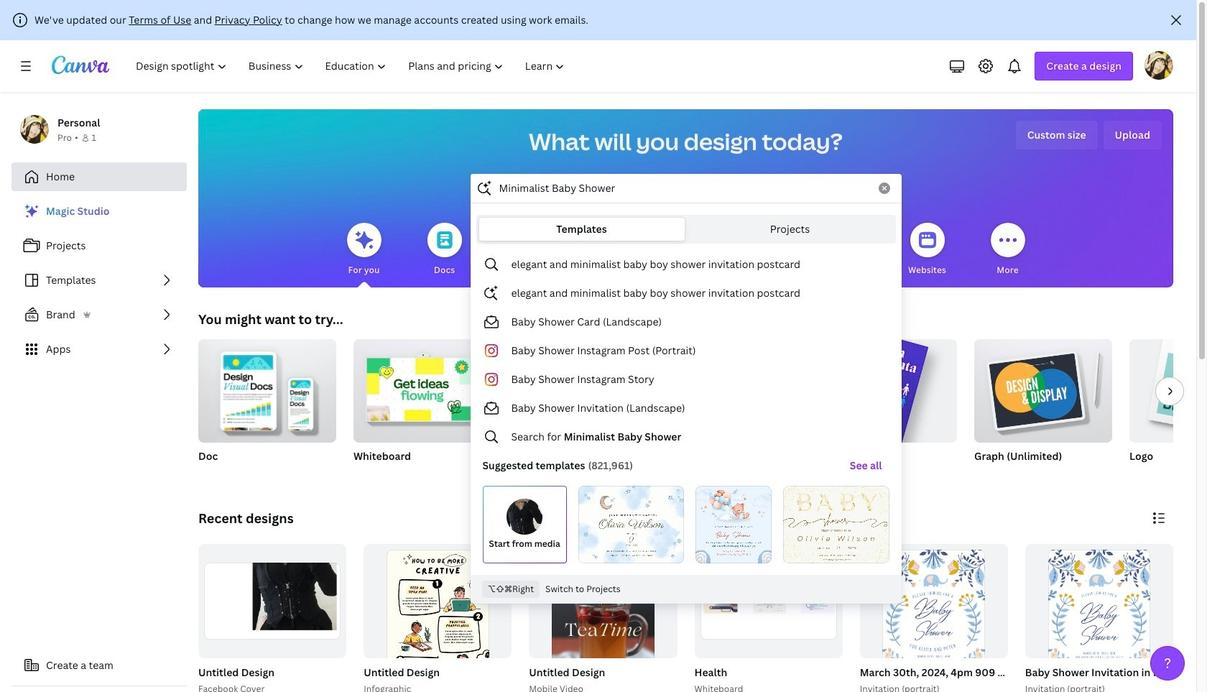 Task type: vqa. For each thing, say whether or not it's contained in the screenshot.
'with'
no



Task type: describe. For each thing, give the bounding box(es) containing it.
uploaded media image
[[507, 499, 543, 535]]

top level navigation element
[[127, 52, 578, 81]]

Search search field
[[499, 175, 870, 202]]

edit a copy of the cream and brown watercolor minimalist baby shower invitation template image
[[783, 486, 890, 563]]



Task type: locate. For each thing, give the bounding box(es) containing it.
edit a copy of the blue and white simple watercolor baby shower invitation template image
[[578, 486, 685, 563]]

stephanie aranda image
[[1145, 51, 1174, 80]]

edit a copy of the blue and brown minimalist baby shower instagram post template image
[[696, 486, 772, 563]]

None search field
[[470, 174, 902, 604]]

list box
[[471, 250, 901, 569]]

list
[[12, 197, 187, 364]]

group
[[818, 329, 957, 512], [818, 329, 957, 512], [975, 334, 1113, 482], [975, 334, 1113, 443], [198, 339, 336, 482], [354, 339, 492, 482], [509, 339, 647, 482], [664, 339, 802, 482], [1130, 339, 1208, 482], [1130, 339, 1208, 443], [196, 544, 347, 692], [361, 544, 512, 692], [526, 544, 678, 692], [529, 544, 678, 692], [692, 544, 843, 692], [857, 544, 1133, 692], [860, 544, 1008, 692], [1023, 544, 1208, 692], [1026, 544, 1174, 692]]



